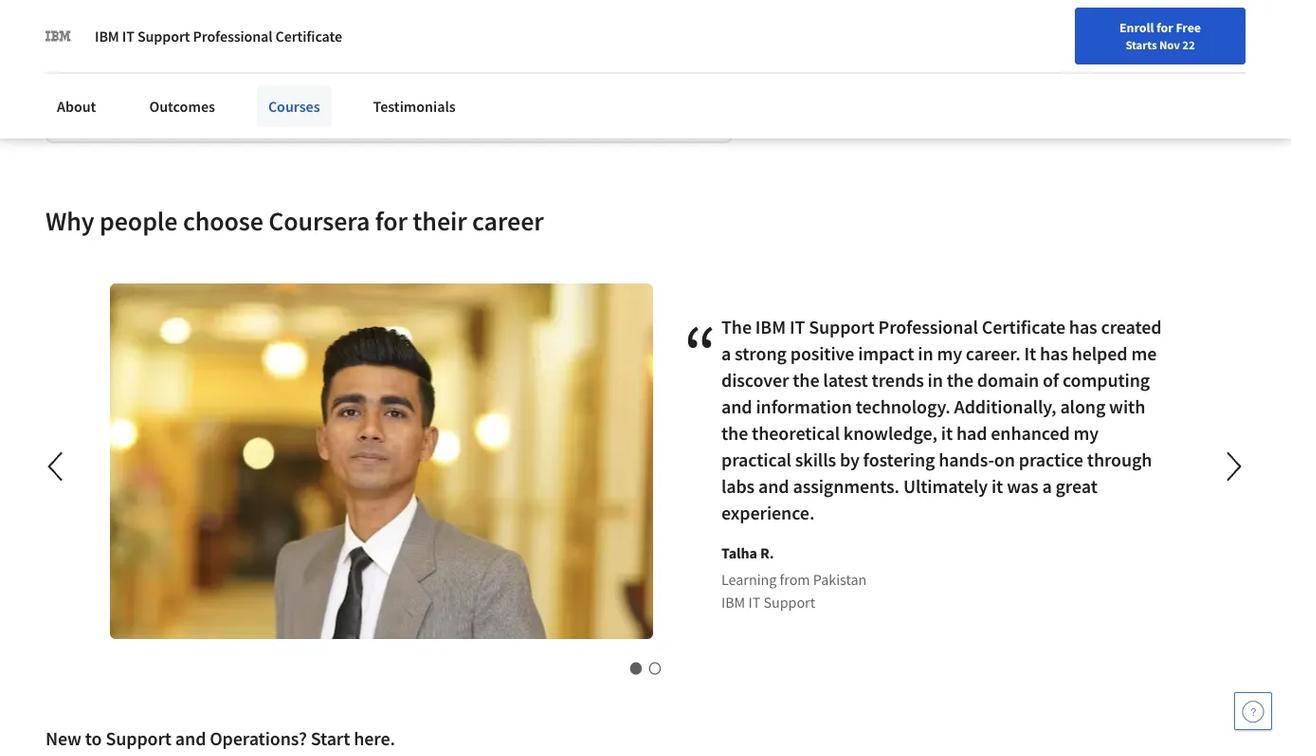 Task type: vqa. For each thing, say whether or not it's contained in the screenshot.
GO TO NEXT TESTIMONIAL IMAGE
yes



Task type: describe. For each thing, give the bounding box(es) containing it.
support inside talha r. learning from pakistan ibm it support
[[764, 593, 815, 612]]

coursera
[[269, 204, 370, 238]]

strong
[[735, 342, 787, 366]]

through
[[1087, 448, 1152, 472]]

helped
[[1072, 342, 1128, 366]]

career
[[472, 204, 544, 238]]

enroll
[[1120, 19, 1154, 36]]

practical
[[722, 448, 792, 472]]

impact
[[858, 342, 914, 366]]

0 horizontal spatial ibm
[[95, 27, 119, 46]]

( 32 ratings )
[[252, 102, 314, 119]]

" the ibm it support professional certificate has created a strong positive impact in my career. it has helped me discover the latest trends in the domain of computing and information technology. additionally, along with the theoretical knowledge, it had enhanced my practical skills by fostering hands-on practice through labs and assignments. ultimately it was a great experience.
[[684, 304, 1162, 525]]

1 vertical spatial for
[[375, 204, 408, 238]]

talha
[[722, 543, 758, 562]]

about
[[57, 97, 96, 116]]

2 horizontal spatial and
[[759, 475, 789, 498]]

support up outcomes at left top
[[137, 27, 190, 46]]

me
[[1132, 342, 1157, 366]]

positive
[[790, 342, 855, 366]]

go to next testimonial image
[[1213, 444, 1256, 489]]

trends
[[872, 368, 924, 392]]

9 hours •
[[148, 102, 200, 119]]

people
[[100, 204, 178, 238]]

by
[[840, 448, 860, 472]]

latest
[[823, 368, 868, 392]]

ratings
[[272, 102, 310, 119]]

22
[[1183, 37, 1195, 52]]

1 vertical spatial in
[[928, 368, 943, 392]]

it inside talha r. learning from pakistan ibm it support
[[749, 593, 761, 612]]

ibm inside talha r. learning from pakistan ibm it support
[[722, 593, 745, 612]]

courses link
[[257, 85, 331, 127]]

(
[[252, 102, 256, 119]]

labs
[[722, 475, 755, 498]]

0 vertical spatial and
[[299, 72, 330, 95]]

outcomes link
[[138, 85, 227, 127]]

1 horizontal spatial and
[[722, 395, 752, 419]]

1 9 from the left
[[122, 102, 129, 119]]

testimonials
[[373, 97, 456, 116]]

practice
[[1019, 448, 1084, 472]]

1 vertical spatial it
[[992, 475, 1003, 498]]

discover
[[722, 368, 789, 392]]

choose
[[183, 204, 263, 238]]

0 horizontal spatial the
[[722, 422, 748, 445]]

pakistan
[[813, 570, 867, 589]]

of
[[1043, 368, 1059, 392]]

4.7
[[208, 102, 226, 119]]

1 horizontal spatial the
[[793, 368, 820, 392]]

0 horizontal spatial has
[[1040, 342, 1068, 366]]

why
[[46, 204, 94, 238]]

skills
[[795, 448, 836, 472]]

created
[[1101, 315, 1162, 339]]

why people choose coursera for their career
[[46, 204, 544, 238]]

1 horizontal spatial my
[[1074, 422, 1099, 445]]

technology.
[[856, 395, 951, 419]]

slides element
[[80, 659, 1212, 678]]

it
[[1024, 342, 1036, 366]]

tech
[[81, 72, 118, 95]]

0 vertical spatial it
[[941, 422, 953, 445]]

with
[[1109, 395, 1146, 419]]

great
[[1056, 475, 1098, 498]]

ultimately
[[903, 475, 988, 498]]

domain
[[977, 368, 1039, 392]]

fostering
[[863, 448, 935, 472]]

courses
[[268, 97, 320, 116]]

experience.
[[722, 501, 815, 525]]

computing
[[1063, 368, 1150, 392]]

0 vertical spatial it
[[122, 27, 134, 46]]

2 9 from the left
[[148, 102, 154, 119]]



Task type: locate. For each thing, give the bounding box(es) containing it.
learning
[[722, 570, 777, 589]]

theoretical
[[752, 422, 840, 445]]

nov
[[1160, 37, 1180, 52]]

0 vertical spatial for
[[1157, 19, 1174, 36]]

for up nov
[[1157, 19, 1174, 36]]

for inside enroll for free starts nov 22
[[1157, 19, 1174, 36]]

1 horizontal spatial ibm
[[722, 593, 745, 612]]

1 horizontal spatial a
[[1042, 475, 1052, 498]]

it left had
[[941, 422, 953, 445]]

in
[[918, 342, 933, 366], [928, 368, 943, 392]]

outcomes
[[149, 97, 215, 116]]

support up positive
[[809, 315, 875, 339]]

0 vertical spatial in
[[918, 342, 933, 366]]

the down career.
[[947, 368, 974, 392]]

go to previous testimonial image
[[48, 452, 62, 481]]

course 9
[[81, 102, 129, 119]]

on
[[994, 448, 1015, 472]]

tech support career guide and interview preparation link
[[81, 72, 510, 95]]

starts
[[1126, 37, 1157, 52]]

support inside " the ibm it support professional certificate has created a strong positive impact in my career. it has helped me discover the latest trends in the domain of computing and information technology. additionally, along with the theoretical knowledge, it had enhanced my practical skills by fostering hands-on practice through labs and assignments. ultimately it was a great experience.
[[809, 315, 875, 339]]

certificate up tech support career guide and interview preparation link
[[276, 27, 342, 46]]

0 horizontal spatial my
[[937, 342, 962, 366]]

course
[[81, 102, 119, 119]]

coursera image
[[23, 15, 143, 46]]

None search field
[[270, 12, 545, 50]]

1 vertical spatial it
[[790, 315, 805, 339]]

9
[[122, 102, 129, 119], [148, 102, 154, 119]]

1 horizontal spatial 9
[[148, 102, 154, 119]]

2 vertical spatial it
[[749, 593, 761, 612]]

0 vertical spatial my
[[937, 342, 962, 366]]

0 vertical spatial ibm
[[95, 27, 119, 46]]

1 vertical spatial has
[[1040, 342, 1068, 366]]

ibm
[[95, 27, 119, 46], [756, 315, 786, 339], [722, 593, 745, 612]]

1 button
[[1086, 12, 1139, 58]]

1
[[1118, 15, 1124, 30]]

professional
[[193, 27, 273, 46], [879, 315, 978, 339]]

it left was
[[992, 475, 1003, 498]]

0 horizontal spatial it
[[122, 27, 134, 46]]

ibm it support  professional certificate
[[95, 27, 342, 46]]

0 vertical spatial a
[[722, 342, 731, 366]]

for left their
[[375, 204, 408, 238]]

the up information
[[793, 368, 820, 392]]

talha r. learning from pakistan ibm it support
[[722, 543, 867, 612]]

enroll for free starts nov 22
[[1120, 19, 1201, 52]]

and up )
[[299, 72, 330, 95]]

learner talha r pakistan image
[[110, 284, 653, 639]]

0 horizontal spatial a
[[722, 342, 731, 366]]

the
[[793, 368, 820, 392], [947, 368, 974, 392], [722, 422, 748, 445]]

help center image
[[1242, 700, 1265, 722]]

their
[[413, 204, 467, 238]]

2 horizontal spatial the
[[947, 368, 974, 392]]

a right "
[[722, 342, 731, 366]]

had
[[957, 422, 987, 445]]

1 horizontal spatial it
[[749, 593, 761, 612]]

it up positive
[[790, 315, 805, 339]]

support
[[137, 27, 190, 46], [122, 72, 188, 95], [809, 315, 875, 339], [764, 593, 815, 612]]

ibm inside " the ibm it support professional certificate has created a strong positive impact in my career. it has helped me discover the latest trends in the domain of computing and information technology. additionally, along with the theoretical knowledge, it had enhanced my practical skills by fostering hands-on practice through labs and assignments. ultimately it was a great experience.
[[756, 315, 786, 339]]

my left career.
[[937, 342, 962, 366]]

r.
[[760, 543, 774, 562]]

1 horizontal spatial certificate
[[982, 315, 1066, 339]]

9 right course
[[122, 102, 129, 119]]

additionally,
[[954, 395, 1057, 419]]

it right ibm image
[[122, 27, 134, 46]]

my down along
[[1074, 422, 1099, 445]]

it inside " the ibm it support professional certificate has created a strong positive impact in my career. it has helped me discover the latest trends in the domain of computing and information technology. additionally, along with the theoretical knowledge, it had enhanced my practical skills by fostering hands-on practice through labs and assignments. ultimately it was a great experience.
[[790, 315, 805, 339]]

0 vertical spatial professional
[[193, 27, 273, 46]]

2 horizontal spatial it
[[790, 315, 805, 339]]

my
[[937, 342, 962, 366], [1074, 422, 1099, 445]]

the up practical
[[722, 422, 748, 445]]

32
[[256, 102, 269, 119]]

•
[[196, 102, 200, 119]]

it down learning
[[749, 593, 761, 612]]

1 vertical spatial ibm
[[756, 315, 786, 339]]

guide
[[249, 72, 296, 95]]

go to previous testimonial image
[[35, 444, 79, 489]]

career
[[192, 72, 245, 95]]

it
[[941, 422, 953, 445], [992, 475, 1003, 498]]

show notifications image
[[1101, 24, 1124, 46]]

preparation
[[414, 72, 510, 95]]

interview
[[334, 72, 411, 95]]

1 vertical spatial professional
[[879, 315, 978, 339]]

ibm down learning
[[722, 593, 745, 612]]

a
[[722, 342, 731, 366], [1042, 475, 1052, 498]]

has right "it"
[[1040, 342, 1068, 366]]

professional inside " the ibm it support professional certificate has created a strong positive impact in my career. it has helped me discover the latest trends in the domain of computing and information technology. additionally, along with the theoretical knowledge, it had enhanced my practical skills by fostering hands-on practice through labs and assignments. ultimately it was a great experience.
[[879, 315, 978, 339]]

hands-
[[939, 448, 994, 472]]

certificate up "it"
[[982, 315, 1066, 339]]

1 vertical spatial and
[[722, 395, 752, 419]]

1 horizontal spatial has
[[1069, 315, 1098, 339]]

ibm image
[[46, 23, 72, 49]]

enhanced
[[991, 422, 1070, 445]]

0 horizontal spatial professional
[[193, 27, 273, 46]]

from
[[780, 570, 810, 589]]

was
[[1007, 475, 1039, 498]]

information
[[756, 395, 852, 419]]

career.
[[966, 342, 1021, 366]]

1 horizontal spatial professional
[[879, 315, 978, 339]]

1 horizontal spatial it
[[992, 475, 1003, 498]]

has
[[1069, 315, 1098, 339], [1040, 342, 1068, 366]]

1 vertical spatial my
[[1074, 422, 1099, 445]]

2 horizontal spatial ibm
[[756, 315, 786, 339]]

has up helped
[[1069, 315, 1098, 339]]

certificate inside " the ibm it support professional certificate has created a strong positive impact in my career. it has helped me discover the latest trends in the domain of computing and information technology. additionally, along with the theoretical knowledge, it had enhanced my practical skills by fostering hands-on practice through labs and assignments. ultimately it was a great experience.
[[982, 315, 1066, 339]]

assignments.
[[793, 475, 900, 498]]

along
[[1060, 395, 1106, 419]]

ibm up 'strong' on the right
[[756, 315, 786, 339]]

the
[[722, 315, 752, 339]]

certificate
[[276, 27, 342, 46], [982, 315, 1066, 339]]

1 vertical spatial a
[[1042, 475, 1052, 498]]

and down discover
[[722, 395, 752, 419]]

0 vertical spatial certificate
[[276, 27, 342, 46]]

0 vertical spatial has
[[1069, 315, 1098, 339]]

it
[[122, 27, 134, 46], [790, 315, 805, 339], [749, 593, 761, 612]]

0 horizontal spatial 9
[[122, 102, 129, 119]]

support up hours
[[122, 72, 188, 95]]

support down from
[[764, 593, 815, 612]]

about link
[[46, 85, 108, 127]]

and
[[299, 72, 330, 95], [722, 395, 752, 419], [759, 475, 789, 498]]

ibm up "tech"
[[95, 27, 119, 46]]

hours
[[157, 102, 189, 119]]

0 horizontal spatial and
[[299, 72, 330, 95]]

knowledge,
[[844, 422, 938, 445]]

2 vertical spatial ibm
[[722, 593, 745, 612]]

testimonials link
[[362, 85, 467, 127]]

a right was
[[1042, 475, 1052, 498]]

in right trends
[[928, 368, 943, 392]]

free
[[1176, 19, 1201, 36]]

menu item
[[959, 19, 1081, 81]]

1 horizontal spatial for
[[1157, 19, 1174, 36]]

and up experience.
[[759, 475, 789, 498]]

professional up career on the top
[[193, 27, 273, 46]]

2 vertical spatial and
[[759, 475, 789, 498]]

)
[[310, 102, 314, 119]]

0 horizontal spatial it
[[941, 422, 953, 445]]

in up trends
[[918, 342, 933, 366]]

0 horizontal spatial certificate
[[276, 27, 342, 46]]

professional up "impact"
[[879, 315, 978, 339]]

9 left hours
[[148, 102, 154, 119]]

0 horizontal spatial for
[[375, 204, 408, 238]]

tech support career guide and interview preparation
[[81, 72, 510, 95]]

for
[[1157, 19, 1174, 36], [375, 204, 408, 238]]

1 vertical spatial certificate
[[982, 315, 1066, 339]]

"
[[684, 304, 717, 404]]



